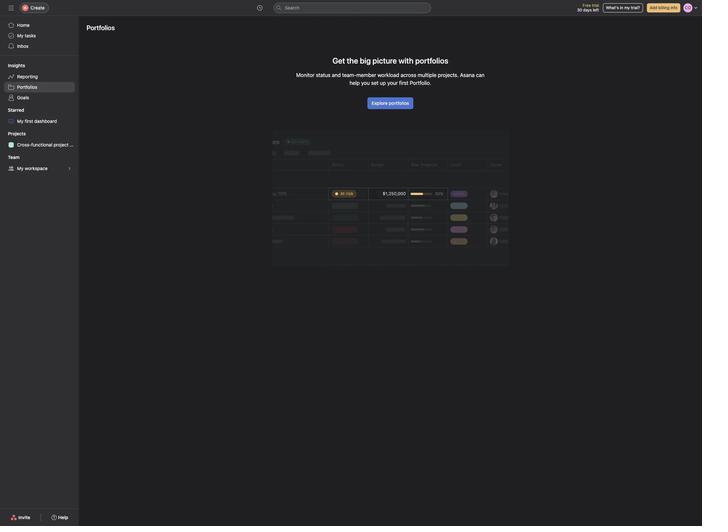 Task type: describe. For each thing, give the bounding box(es) containing it.
what's
[[606, 5, 619, 10]]

my tasks
[[17, 33, 36, 38]]

functional
[[31, 142, 52, 148]]

project
[[54, 142, 68, 148]]

create
[[31, 5, 45, 10]]

create button
[[20, 3, 49, 13]]

asana
[[460, 72, 475, 78]]

billing
[[658, 5, 669, 10]]

workspace
[[25, 166, 48, 171]]

what's in my trial?
[[606, 5, 640, 10]]

first inside starred element
[[25, 118, 33, 124]]

my workspace link
[[4, 163, 75, 174]]

trial?
[[631, 5, 640, 10]]

0 vertical spatial portfolios
[[87, 24, 115, 31]]

inbox link
[[4, 41, 75, 52]]

with portfolios
[[399, 56, 448, 65]]

team button
[[0, 154, 20, 161]]

in
[[620, 5, 623, 10]]

starred
[[8, 107, 24, 113]]

help
[[58, 515, 68, 521]]

portfolios inside 'link'
[[17, 84, 37, 90]]

help
[[350, 80, 360, 86]]

get the big picture with portfolios
[[332, 56, 448, 65]]

search button
[[274, 3, 431, 13]]

history image
[[257, 5, 262, 10]]

portfolio.
[[410, 80, 431, 86]]

your
[[387, 80, 398, 86]]

add
[[650, 5, 657, 10]]

my first dashboard link
[[4, 116, 75, 127]]

workload
[[378, 72, 399, 78]]

trial
[[592, 3, 599, 8]]

my first dashboard
[[17, 118, 57, 124]]

invite
[[18, 515, 30, 521]]

the
[[347, 56, 358, 65]]

goals
[[17, 95, 29, 100]]

member
[[356, 72, 376, 78]]

search
[[285, 5, 300, 10]]

portfolios link
[[4, 82, 75, 93]]

plan
[[70, 142, 79, 148]]

my for my tasks
[[17, 33, 23, 38]]

projects element
[[0, 128, 79, 152]]

team-
[[342, 72, 356, 78]]

teams element
[[0, 152, 79, 175]]

multiple
[[418, 72, 437, 78]]

30
[[577, 8, 582, 12]]

invite button
[[6, 512, 35, 524]]

monitor
[[296, 72, 315, 78]]

picture
[[373, 56, 397, 65]]

you
[[361, 80, 370, 86]]

add billing info button
[[647, 3, 680, 12]]



Task type: locate. For each thing, give the bounding box(es) containing it.
my workspace
[[17, 166, 48, 171]]

cross-
[[17, 142, 31, 148]]

monitor status and team-member workload across multiple projects. asana can help you set up your first portfolio.
[[296, 72, 485, 86]]

see details, my workspace image
[[68, 167, 72, 171]]

free
[[583, 3, 591, 8]]

cross-functional project plan link
[[4, 140, 79, 150]]

my
[[624, 5, 630, 10]]

my
[[17, 33, 23, 38], [17, 118, 23, 124], [17, 166, 23, 171]]

explore portfolios button
[[368, 97, 413, 109]]

insights button
[[0, 62, 25, 69]]

across
[[401, 72, 416, 78]]

tasks
[[25, 33, 36, 38]]

explore
[[372, 100, 388, 106]]

my tasks link
[[4, 31, 75, 41]]

starred element
[[0, 104, 79, 128]]

1 my from the top
[[17, 33, 23, 38]]

up
[[380, 80, 386, 86]]

help button
[[47, 512, 72, 524]]

starred button
[[0, 107, 24, 114]]

inbox
[[17, 43, 29, 49]]

my down team
[[17, 166, 23, 171]]

first
[[399, 80, 408, 86], [25, 118, 33, 124]]

status
[[316, 72, 331, 78]]

add billing info
[[650, 5, 677, 10]]

info
[[671, 5, 677, 10]]

global element
[[0, 16, 79, 55]]

what's in my trial? button
[[603, 3, 643, 12]]

my down starred
[[17, 118, 23, 124]]

home
[[17, 22, 30, 28]]

my inside starred element
[[17, 118, 23, 124]]

days
[[583, 8, 592, 12]]

left
[[593, 8, 599, 12]]

dashboard
[[34, 118, 57, 124]]

portfolios
[[87, 24, 115, 31], [17, 84, 37, 90]]

big
[[360, 56, 371, 65]]

first down the "across"
[[399, 80, 408, 86]]

reporting link
[[4, 72, 75, 82]]

set
[[371, 80, 379, 86]]

hide sidebar image
[[9, 5, 14, 10]]

my for my first dashboard
[[17, 118, 23, 124]]

reporting
[[17, 74, 38, 79]]

0 horizontal spatial portfolios
[[17, 84, 37, 90]]

0 vertical spatial first
[[399, 80, 408, 86]]

1 vertical spatial first
[[25, 118, 33, 124]]

cross-functional project plan
[[17, 142, 79, 148]]

projects
[[8, 131, 26, 136]]

my inside "teams" element
[[17, 166, 23, 171]]

insights
[[8, 63, 25, 68]]

first inside the monitor status and team-member workload across multiple projects. asana can help you set up your first portfolio.
[[399, 80, 408, 86]]

3 my from the top
[[17, 166, 23, 171]]

explore portfolios
[[372, 100, 409, 106]]

1 horizontal spatial portfolios
[[87, 24, 115, 31]]

first left dashboard
[[25, 118, 33, 124]]

my inside "global" 'element'
[[17, 33, 23, 38]]

projects.
[[438, 72, 459, 78]]

projects button
[[0, 131, 26, 137]]

0 horizontal spatial first
[[25, 118, 33, 124]]

portfolios
[[389, 100, 409, 106]]

2 my from the top
[[17, 118, 23, 124]]

get
[[332, 56, 345, 65]]

1 vertical spatial portfolios
[[17, 84, 37, 90]]

1 vertical spatial my
[[17, 118, 23, 124]]

free trial 30 days left
[[577, 3, 599, 12]]

goals link
[[4, 93, 75, 103]]

and
[[332, 72, 341, 78]]

1 horizontal spatial first
[[399, 80, 408, 86]]

team
[[8, 155, 20, 160]]

insights element
[[0, 60, 79, 104]]

my for my workspace
[[17, 166, 23, 171]]

0 vertical spatial my
[[17, 33, 23, 38]]

search list box
[[274, 3, 431, 13]]

2 vertical spatial my
[[17, 166, 23, 171]]

my left tasks
[[17, 33, 23, 38]]

home link
[[4, 20, 75, 31]]

can
[[476, 72, 485, 78]]



Task type: vqa. For each thing, say whether or not it's contained in the screenshot.
project
yes



